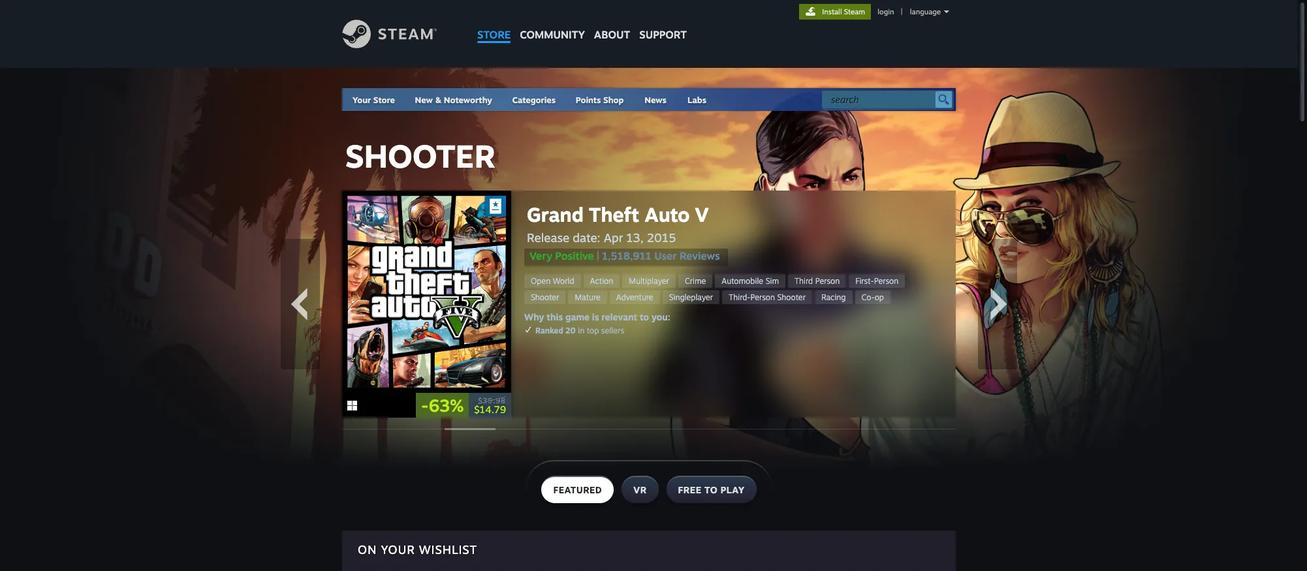 Task type: locate. For each thing, give the bounding box(es) containing it.
store
[[373, 95, 395, 105]]

multiplayer
[[629, 276, 669, 286]]

third-person shooter link
[[723, 291, 813, 304]]

to right the free
[[705, 485, 718, 496]]

1 horizontal spatial to
[[705, 485, 718, 496]]

person
[[816, 276, 840, 286], [874, 276, 899, 286], [751, 293, 775, 302]]

0 vertical spatial to
[[640, 312, 649, 323]]

shooter
[[346, 137, 495, 176], [531, 293, 559, 302], [778, 293, 806, 302]]

user
[[655, 250, 677, 263]]

automobile sim
[[722, 276, 779, 286]]

racing
[[822, 293, 846, 302]]

open world link
[[524, 274, 581, 288]]

0 horizontal spatial your
[[353, 95, 371, 105]]

0 vertical spatial your
[[353, 95, 371, 105]]

crime link
[[679, 274, 713, 288]]

theft
[[589, 202, 640, 227]]

1 vertical spatial |
[[597, 250, 599, 263]]

0 horizontal spatial person
[[751, 293, 775, 302]]

points shop
[[576, 95, 624, 105]]

2 horizontal spatial person
[[874, 276, 899, 286]]

steam
[[844, 7, 866, 16]]

first-person shooter
[[531, 276, 899, 302]]

$39.98 $14.79
[[474, 396, 506, 416]]

in
[[578, 326, 585, 336]]

noteworthy
[[444, 95, 492, 105]]

community link
[[515, 0, 590, 47]]

news link
[[634, 88, 677, 111]]

1 horizontal spatial person
[[816, 276, 840, 286]]

news
[[645, 95, 667, 105]]

shooter link
[[524, 291, 566, 304]]

shooter down open
[[531, 293, 559, 302]]

mature
[[575, 293, 601, 302]]

1 vertical spatial your
[[381, 543, 415, 557]]

this
[[547, 312, 563, 323]]

adventure
[[616, 293, 654, 302]]

1 horizontal spatial your
[[381, 543, 415, 557]]

shooter inside first-person shooter
[[531, 293, 559, 302]]

ranked
[[536, 326, 564, 336]]

0 horizontal spatial |
[[597, 250, 599, 263]]

$14.79
[[474, 403, 506, 416]]

about
[[594, 28, 630, 41]]

| right login
[[901, 7, 903, 16]]

install
[[822, 7, 842, 16]]

1 horizontal spatial |
[[901, 7, 903, 16]]

new
[[415, 95, 433, 105]]

-
[[421, 395, 429, 416]]

co-op
[[862, 293, 884, 302]]

| down date:
[[597, 250, 599, 263]]

your store link
[[353, 95, 395, 105]]

date:
[[573, 231, 601, 245]]

store link
[[473, 0, 515, 47]]

game
[[566, 312, 590, 323]]

points
[[576, 95, 601, 105]]

your right on
[[381, 543, 415, 557]]

2 horizontal spatial shooter
[[778, 293, 806, 302]]

63%
[[429, 395, 464, 416]]

support
[[640, 28, 687, 41]]

person up op
[[874, 276, 899, 286]]

play
[[721, 485, 745, 496]]

vr
[[634, 485, 647, 496]]

very
[[530, 250, 552, 263]]

multiplayer link
[[623, 274, 676, 288]]

person for third
[[816, 276, 840, 286]]

your store
[[353, 95, 395, 105]]

automobile sim link
[[715, 274, 786, 288]]

relevant
[[602, 312, 638, 323]]

new & noteworthy link
[[415, 95, 492, 105]]

login
[[878, 7, 895, 16]]

shooter down new
[[346, 137, 495, 176]]

free to play
[[678, 485, 745, 496]]

person inside first-person shooter
[[874, 276, 899, 286]]

13,
[[627, 231, 644, 245]]

co-op link
[[855, 291, 891, 304]]

person up racing at the right of the page
[[816, 276, 840, 286]]

action link
[[584, 274, 620, 288]]

to left you:
[[640, 312, 649, 323]]

grand theft auto v image
[[342, 191, 511, 393]]

person for third-
[[751, 293, 775, 302]]

shooter for third-person shooter
[[778, 293, 806, 302]]

|
[[901, 7, 903, 16], [597, 250, 599, 263]]

1 horizontal spatial shooter
[[531, 293, 559, 302]]

third person
[[795, 276, 840, 286]]

new & noteworthy
[[415, 95, 492, 105]]

shooter down third
[[778, 293, 806, 302]]

open world
[[531, 276, 575, 286]]

to
[[640, 312, 649, 323], [705, 485, 718, 496]]

your
[[353, 95, 371, 105], [381, 543, 415, 557]]

person down sim on the right
[[751, 293, 775, 302]]

your left store
[[353, 95, 371, 105]]

racing link
[[815, 291, 853, 304]]

third
[[795, 276, 813, 286]]



Task type: vqa. For each thing, say whether or not it's contained in the screenshot.
Previous image
yes



Task type: describe. For each thing, give the bounding box(es) containing it.
language
[[910, 7, 941, 16]]

grand theft auto v link
[[527, 202, 728, 227]]

adventure link
[[610, 291, 660, 304]]

why this game is relevant to you:
[[524, 312, 671, 323]]

install steam
[[822, 7, 866, 16]]

$39.98
[[478, 396, 506, 405]]

sim
[[766, 276, 779, 286]]

2015
[[647, 231, 676, 245]]

person for first-
[[874, 276, 899, 286]]

you:
[[652, 312, 671, 323]]

first-person link
[[849, 274, 905, 288]]

wishlist
[[419, 543, 478, 557]]

support link
[[635, 0, 692, 44]]

mature link
[[569, 291, 607, 304]]

first-
[[856, 276, 874, 286]]

install steam link
[[800, 4, 871, 20]]

top
[[587, 326, 599, 336]]

20
[[566, 326, 576, 336]]

shooter for first-person shooter
[[531, 293, 559, 302]]

action
[[590, 276, 614, 286]]

op
[[875, 293, 884, 302]]

third person link
[[788, 274, 847, 288]]

featured
[[554, 485, 602, 496]]

on
[[358, 543, 377, 557]]

positive
[[555, 250, 594, 263]]

0 horizontal spatial to
[[640, 312, 649, 323]]

-63%
[[421, 395, 464, 416]]

login | language
[[878, 7, 941, 16]]

why
[[524, 312, 544, 323]]

singleplayer link
[[663, 291, 720, 304]]

search text field
[[831, 91, 933, 108]]

login link
[[875, 7, 897, 16]]

crime
[[685, 276, 706, 286]]

v
[[695, 202, 709, 227]]

0 vertical spatial |
[[901, 7, 903, 16]]

free
[[678, 485, 702, 496]]

apr
[[604, 231, 623, 245]]

reviews
[[680, 250, 720, 263]]

grand
[[527, 202, 584, 227]]

0 horizontal spatial shooter
[[346, 137, 495, 176]]

ranked 20 in top sellers
[[536, 326, 625, 336]]

auto
[[645, 202, 690, 227]]

grand theft auto v release date: apr 13, 2015 very positive | 1,518,911 user reviews
[[527, 202, 720, 263]]

categories
[[512, 95, 556, 105]]

| inside grand theft auto v release date: apr 13, 2015 very positive | 1,518,911 user reviews
[[597, 250, 599, 263]]

about link
[[590, 0, 635, 44]]

sellers
[[601, 326, 625, 336]]

next image
[[983, 288, 1016, 321]]

release
[[527, 231, 570, 245]]

co-
[[862, 293, 875, 302]]

previous image
[[283, 288, 315, 321]]

third-
[[729, 293, 751, 302]]

labs
[[688, 95, 707, 105]]

labs link
[[677, 88, 717, 111]]

categories link
[[512, 95, 556, 105]]

community
[[520, 28, 585, 41]]

1 vertical spatial to
[[705, 485, 718, 496]]

open
[[531, 276, 551, 286]]

automobile
[[722, 276, 764, 286]]

1,518,911
[[602, 250, 652, 263]]

store
[[477, 28, 511, 41]]

singleplayer
[[669, 293, 713, 302]]

on your wishlist
[[358, 543, 478, 557]]

points shop link
[[565, 88, 634, 111]]

shop
[[603, 95, 624, 105]]

is
[[592, 312, 599, 323]]

third-person shooter
[[729, 293, 806, 302]]

&
[[435, 95, 442, 105]]



